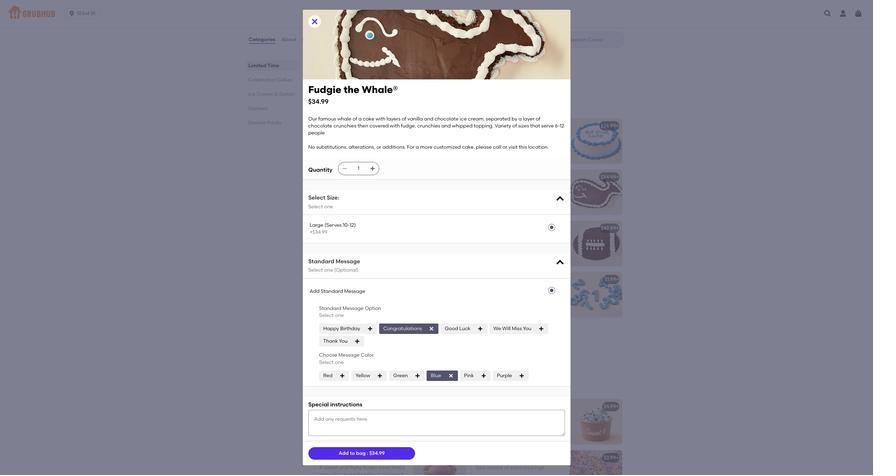 Task type: describe. For each thing, give the bounding box(es) containing it.
0 vertical spatial ice cream & sorbet
[[248, 91, 295, 97]]

enjoy
[[503, 20, 515, 26]]

purple
[[497, 373, 512, 379]]

cream for round ice cream cake
[[501, 123, 518, 129]]

cookie
[[320, 226, 337, 232]]

contains: inside cinnabon® soft serve, hand-spun with rich cheesecake bites.    product contains: milk and wheat
[[320, 20, 342, 26]]

$3.99 + for cup of toppings
[[448, 328, 463, 334]]

1 vertical spatial your choice of extra toppings.
[[476, 465, 546, 471]]

share,
[[533, 13, 547, 19]]

2 crunchies from the left
[[418, 123, 440, 129]]

whale
[[337, 116, 352, 122]]

0 vertical spatial extra
[[354, 338, 366, 344]]

that inside the original soft serve™ that started it all. available in a variety of classic and seasonal flavors.
[[378, 414, 387, 420]]

treat
[[379, 465, 390, 471]]

$1.99 + for number of your choice. we won't tell.  *candle style may vary
[[605, 277, 619, 283]]

numbered candles
[[476, 277, 523, 283]]

hand-
[[372, 6, 386, 12]]

reviews button
[[302, 27, 322, 52]]

more
[[420, 144, 433, 150]]

blow
[[352, 287, 364, 293]]

dessert packs
[[248, 120, 281, 126]]

and inside the original soft serve™ that started it all. available in a variety of classic and seasonal flavors.
[[320, 428, 329, 434]]

vanilla
[[320, 57, 335, 63]]

of inside the a sweet and fruity frozen treat that's dairy-free but full of flavor. (vegan
[[361, 472, 366, 476]]

limited
[[248, 63, 267, 69]]

+ for standard candles
[[460, 277, 463, 283]]

cake for sheet ice cream cake
[[361, 174, 373, 180]]

of inside get a pint's worth of our new cinnabon® soft serve to share, save for later, or enjoy all to yourself. product contains: milk and wheat
[[519, 6, 523, 12]]

fudgie for fudgie the whale®
[[476, 174, 492, 180]]

12
[[560, 123, 565, 129]]

standard for standard candles
[[320, 277, 342, 283]]

signature
[[348, 64, 370, 70]]

numbered
[[476, 277, 501, 283]]

2 vertical spatial $3.99 +
[[604, 455, 619, 461]]

soft for the original soft serve™ that started it all. available in a variety of classic and seasonal flavors.
[[350, 414, 359, 420]]

limited time
[[248, 63, 279, 69]]

original for the original soft serve™
[[330, 404, 349, 410]]

serve™ for the original soft serve™
[[361, 404, 377, 410]]

get a pint's worth of our new cinnabon® soft serve to share, save for later, or enjoy all to yourself. product contains: milk and wheat
[[476, 6, 559, 33]]

good luck
[[445, 326, 471, 332]]

pint's
[[490, 6, 503, 12]]

style inside 24 candles to blow out. wish not included.  *candle style may vary
[[362, 294, 373, 300]]

product inside vanilla crunchies made with cinnabon's signature makara® cinnamon.     product contains: milk, wheat, and soy
[[346, 71, 365, 77]]

0 vertical spatial &
[[274, 91, 278, 97]]

flavor.
[[367, 472, 381, 476]]

instructions
[[330, 402, 363, 408]]

serve inside "our famous whale of a cake with layers of vanilla and chocolate ice cream, separated by a layer of chocolate crunchies then covered with fudge, crunchies and whipped topping. variety of sizes that serve 6-12 people no substitutions, alterations, or additions. for a more customized cake, please call or visit this location."
[[542, 123, 554, 129]]

categories
[[249, 37, 276, 42]]

visit
[[509, 144, 518, 150]]

+ for square ice cream cake
[[460, 123, 463, 129]]

number of your choice. we won't tell.  *candle style may vary
[[476, 287, 554, 300]]

soft inside cinnabon® soft serve, hand-spun with rich cheesecake bites.    product contains: milk and wheat
[[347, 6, 356, 12]]

square ice cream cake image
[[414, 119, 466, 164]]

style inside number of your choice. we won't tell.  *candle style may vary
[[505, 294, 516, 300]]

2 vertical spatial sorbet
[[320, 455, 336, 461]]

seasonal
[[330, 428, 351, 434]]

$36.99 +
[[601, 123, 619, 129]]

our famous whale of a cake with layers of vanilla and chocolate ice cream, separated by a layer of chocolate crunchies then covered with fudge, crunchies and whipped topping. variety of sizes that serve 6-12 people no substitutions, alterations, or additions. for a more customized cake, please call or visit this location.
[[308, 116, 566, 150]]

cinnabon® for cinnabon® soft serve, hand-spun with rich cheesecake bites.    product contains: milk and wheat
[[320, 6, 346, 12]]

round ice cream cake
[[476, 123, 531, 129]]

our
[[308, 116, 317, 122]]

12)
[[350, 223, 356, 228]]

layer
[[523, 116, 535, 122]]

$3.99 for cup of toppings
[[448, 328, 460, 334]]

fruity
[[350, 465, 362, 471]]

and right vanilla
[[424, 116, 434, 122]]

select inside "standard message select one (optional)"
[[308, 268, 323, 274]]

the original soft serve™ that started it all. available in a variety of classic and seasonal flavors.
[[320, 414, 406, 434]]

that's
[[392, 465, 405, 471]]

won't
[[541, 287, 554, 293]]

cream up dashers
[[257, 91, 273, 97]]

alterations,
[[349, 144, 376, 150]]

0 vertical spatial you
[[523, 326, 532, 332]]

product inside cinnabon® soft serve, hand-spun with rich cheesecake bites.    product contains: milk and wheat
[[384, 13, 403, 19]]

ice up dashers
[[248, 91, 256, 97]]

get a pint's worth of our new cinnabon® soft serve to share, save for later, or enjoy all to yourself. product contains: milk and wheat button
[[472, 0, 622, 37]]

select up large
[[308, 204, 323, 210]]

(cup
[[373, 47, 384, 53]]

whale® for fudgie the whale®
[[502, 174, 520, 180]]

with inside cinnabon® soft serve, hand-spun with rich cheesecake bites.    product contains: milk and wheat
[[320, 13, 330, 19]]

thank
[[323, 339, 338, 345]]

+ for fudgie the whale®
[[616, 174, 619, 180]]

people
[[308, 130, 325, 136]]

sheet ice cream cake
[[320, 174, 373, 180]]

ice
[[460, 116, 467, 122]]

no
[[308, 144, 315, 150]]

$1.99 for 24 candles to blow out. wish not included.  *candle style may vary
[[449, 277, 460, 283]]

1 vertical spatial ice cream & sorbet
[[314, 383, 386, 392]]

1 horizontal spatial celebration cakes
[[314, 102, 383, 111]]

$34.99 +
[[601, 174, 619, 180]]

cheesecake
[[341, 13, 369, 19]]

main navigation navigation
[[0, 0, 874, 27]]

whale® for fudgie the whale® $34.99
[[362, 84, 398, 96]]

whipped
[[452, 123, 473, 129]]

fudgie the whale® image
[[570, 170, 622, 215]]

select inside standard message option select one
[[319, 313, 334, 319]]

original for the original soft serve™ that started it all. available in a variety of classic and seasonal flavors.
[[330, 414, 349, 420]]

0 horizontal spatial sorbet
[[279, 91, 295, 97]]

cake,
[[462, 144, 475, 150]]

vanilla
[[408, 116, 423, 122]]

out.
[[365, 287, 374, 293]]

cream for sheet ice cream cake
[[343, 174, 359, 180]]

standard for standard message select one (optional)
[[308, 258, 334, 265]]

large (serves 10-12) +$34.99
[[310, 223, 356, 236]]

round ice cream cake image
[[570, 119, 622, 164]]

standard message option select one
[[319, 306, 381, 319]]

pink
[[464, 373, 474, 379]]

option
[[365, 306, 381, 312]]

to right all
[[523, 20, 528, 26]]

+ for round ice cream cake
[[616, 123, 619, 129]]

Input item quantity number field
[[351, 163, 366, 175]]

cinnabon® inside get a pint's worth of our new cinnabon® soft serve to share, save for later, or enjoy all to yourself. product contains: milk and wheat
[[476, 13, 502, 19]]

vanilla crunchies made with cinnabon's signature makara® cinnamon.     product contains: milk, wheat, and soy
[[320, 57, 400, 84]]

$4.99
[[604, 404, 616, 410]]

to down our
[[527, 13, 532, 19]]

rich
[[331, 13, 340, 19]]

milk inside cinnabon® soft serve, hand-spun with rich cheesecake bites.    product contains: milk and wheat
[[343, 20, 353, 26]]

$1.99 + for 24 candles to blow out. wish not included.  *candle style may vary
[[449, 277, 463, 283]]

cream down red
[[327, 383, 352, 392]]

1 horizontal spatial cup of toppings image
[[570, 451, 622, 476]]

soft for the original soft serve™
[[350, 404, 360, 410]]

standard candles
[[320, 277, 363, 283]]

additions.
[[383, 144, 406, 150]]

round
[[476, 123, 491, 129]]

+ for cup of toppings
[[460, 328, 463, 334]]

ice for sheet ice cream cake
[[334, 174, 342, 180]]

wheat inside cinnabon® soft serve, hand-spun with rich cheesecake bites.    product contains: milk and wheat
[[364, 20, 380, 26]]

1 horizontal spatial chocolate
[[435, 116, 459, 122]]

0 horizontal spatial you
[[339, 339, 348, 345]]

1 vertical spatial extra
[[510, 465, 523, 471]]

one inside choose message color select one
[[335, 360, 344, 366]]

1 vertical spatial we
[[494, 326, 501, 332]]

crunchies for vanilla
[[337, 57, 361, 63]]

$1.99 for number of your choice. we won't tell.  *candle style may vary
[[605, 277, 616, 283]]

ice for square ice cream cake
[[338, 123, 345, 129]]

to inside 24 candles to blow out. wish not included.  *candle style may vary
[[346, 287, 351, 293]]

soft inside get a pint's worth of our new cinnabon® soft serve to share, save for later, or enjoy all to yourself. product contains: milk and wheat
[[503, 13, 512, 19]]

2 horizontal spatial or
[[503, 144, 508, 150]]

$42.99 +
[[601, 226, 619, 232]]

to left bag
[[350, 451, 355, 457]]

cake for round ice cream cake
[[519, 123, 531, 129]]

worth
[[504, 6, 518, 12]]

vary inside number of your choice. we won't tell.  *candle style may vary
[[529, 294, 539, 300]]

square ice cream cake
[[320, 123, 377, 129]]

product inside get a pint's worth of our new cinnabon® soft serve to share, save for later, or enjoy all to yourself. product contains: milk and wheat
[[476, 27, 495, 33]]

substitutions,
[[316, 144, 348, 150]]

classic
[[388, 421, 404, 427]]

select inside choose message color select one
[[319, 360, 334, 366]]

serve inside get a pint's worth of our new cinnabon® soft serve to share, save for later, or enjoy all to yourself. product contains: milk and wheat
[[513, 13, 526, 19]]

2 horizontal spatial $34.99
[[601, 174, 616, 180]]

good
[[445, 326, 458, 332]]

standard inside add standard message button
[[321, 289, 343, 295]]

svg image inside 123rd st button
[[68, 10, 75, 17]]

cake
[[363, 116, 375, 122]]

with down layers
[[390, 123, 400, 129]]

$4.99 +
[[604, 404, 619, 410]]

123rd
[[77, 10, 89, 16]]

and left 'whipped'
[[442, 123, 451, 129]]

toppings. for the leftmost the cup of toppings image
[[367, 338, 390, 344]]

0 horizontal spatial or
[[377, 144, 382, 150]]

candles
[[326, 287, 345, 293]]

milk,
[[390, 71, 400, 77]]

categories button
[[248, 27, 276, 52]]

0 horizontal spatial cup of toppings image
[[414, 324, 466, 369]]

add standard message
[[310, 289, 366, 295]]

and inside cinnabon® soft serve, hand-spun with rich cheesecake bites.    product contains: milk and wheat
[[354, 20, 363, 26]]

dessert
[[248, 120, 266, 126]]

choice.
[[514, 287, 531, 293]]

your for right the cup of toppings image
[[476, 465, 486, 471]]

one inside "standard message select one (optional)"
[[324, 268, 333, 274]]

numbered candles image
[[570, 272, 622, 318]]

cinnamon.
[[320, 71, 345, 77]]



Task type: vqa. For each thing, say whether or not it's contained in the screenshot.
$3.99 +
yes



Task type: locate. For each thing, give the bounding box(es) containing it.
contains: inside vanilla crunchies made with cinnabon's signature makara® cinnamon.     product contains: milk, wheat, and soy
[[366, 71, 389, 77]]

2 candles from the left
[[503, 277, 523, 283]]

1 vertical spatial serve™
[[360, 414, 376, 420]]

& down the yellow
[[354, 383, 360, 392]]

about button
[[281, 27, 297, 52]]

0 vertical spatial cinnabon®
[[320, 6, 346, 12]]

& up "packs"
[[274, 91, 278, 97]]

standard inside "standard message select one (optional)"
[[308, 258, 334, 265]]

serve™
[[361, 404, 377, 410], [360, 414, 376, 420]]

1 vertical spatial $3.99
[[448, 328, 460, 334]]

with inside vanilla crunchies made with cinnabon's signature makara® cinnamon.     product contains: milk, wheat, and soy
[[377, 57, 387, 63]]

candles up blow
[[343, 277, 363, 283]]

0 vertical spatial $3.99 +
[[448, 47, 463, 53]]

1 horizontal spatial fudgie
[[476, 174, 492, 180]]

luck
[[460, 326, 471, 332]]

*candle down number at the bottom right of page
[[485, 294, 504, 300]]

1 vertical spatial cup of toppings image
[[570, 451, 622, 476]]

celebration cakes up whale
[[314, 102, 383, 111]]

2 vary from the left
[[529, 294, 539, 300]]

the original soft serve™
[[320, 404, 377, 410]]

standard for standard message option select one
[[319, 306, 342, 312]]

covered
[[370, 123, 389, 129]]

one
[[324, 204, 333, 210], [324, 268, 333, 274], [335, 313, 344, 319], [335, 360, 344, 366]]

1 $1.99 from the left
[[449, 277, 460, 283]]

cinnabon® soft serve, hand-spun with rich cheesecake bites.    product contains: milk and wheat button
[[315, 0, 466, 37]]

celebration up whale
[[314, 102, 358, 111]]

2 $1.99 from the left
[[605, 277, 616, 283]]

0 horizontal spatial your choice of extra toppings.
[[320, 338, 390, 344]]

0 vertical spatial celebration
[[248, 77, 277, 83]]

one up happy birthday
[[335, 313, 344, 319]]

sorbet up "packs"
[[279, 91, 295, 97]]

crunchies for cinnabon®
[[347, 47, 371, 53]]

1 horizontal spatial vary
[[529, 294, 539, 300]]

1 vertical spatial serve
[[542, 123, 554, 129]]

or left additions.
[[377, 144, 382, 150]]

topping.
[[474, 123, 494, 129]]

$1.99
[[449, 277, 460, 283], [605, 277, 616, 283]]

celebration
[[248, 77, 277, 83], [314, 102, 358, 111]]

the down call
[[493, 174, 501, 180]]

cinnabon®
[[320, 6, 346, 12], [476, 13, 502, 19], [320, 47, 346, 53]]

style
[[362, 294, 373, 300], [505, 294, 516, 300]]

one inside select size: select one
[[324, 204, 333, 210]]

1 vertical spatial sorbet
[[361, 383, 386, 392]]

$21.99 +
[[446, 123, 463, 129]]

milk down cheesecake
[[343, 20, 353, 26]]

1 vertical spatial celebration
[[314, 102, 358, 111]]

and down "all."
[[320, 428, 329, 434]]

0 vertical spatial celebration cakes
[[248, 77, 293, 83]]

1 horizontal spatial your
[[476, 465, 486, 471]]

message for standard message
[[336, 258, 360, 265]]

Search Carvel search field
[[569, 37, 623, 43]]

choice for right the cup of toppings image
[[487, 465, 503, 471]]

wish
[[375, 287, 386, 293]]

cake for square ice cream cake
[[364, 123, 377, 129]]

game ball® image
[[570, 221, 622, 266]]

our
[[525, 6, 532, 12]]

to left blow
[[346, 287, 351, 293]]

0 vertical spatial soft
[[347, 6, 356, 12]]

0 vertical spatial that
[[531, 123, 540, 129]]

$3.99
[[448, 47, 460, 53], [448, 328, 460, 334], [604, 455, 616, 461]]

2 the from the top
[[320, 414, 329, 420]]

0 horizontal spatial product
[[346, 71, 365, 77]]

whale® down visit
[[502, 174, 520, 180]]

a right by
[[519, 116, 522, 122]]

fudgie
[[308, 84, 342, 96], [476, 174, 492, 180]]

1 horizontal spatial $1.99 +
[[605, 277, 619, 283]]

vary down not
[[386, 294, 396, 300]]

0 vertical spatial serve™
[[361, 404, 377, 410]]

thank you
[[323, 339, 348, 345]]

and up the but
[[339, 465, 349, 471]]

cake down cake
[[364, 123, 377, 129]]

1 horizontal spatial toppings.
[[524, 465, 546, 471]]

toppings. for right the cup of toppings image
[[524, 465, 546, 471]]

special instructions
[[308, 402, 363, 408]]

cinnabon® ice cream pint image
[[570, 0, 622, 37]]

$34.99 inside fudgie the whale® $34.99
[[308, 98, 329, 106]]

and down yourself.
[[530, 27, 539, 33]]

0 vertical spatial soft
[[350, 404, 360, 410]]

a up the then
[[359, 116, 362, 122]]

vary inside 24 candles to blow out. wish not included.  *candle style may vary
[[386, 294, 396, 300]]

cinnabon® crunchies (cup of toppings) image
[[414, 43, 466, 88]]

*candle inside 24 candles to blow out. wish not included.  *candle style may vary
[[343, 294, 361, 300]]

1 style from the left
[[362, 294, 373, 300]]

cream,
[[468, 116, 485, 122]]

0 vertical spatial we
[[532, 287, 540, 293]]

standard candles image
[[414, 272, 466, 318]]

svg image
[[824, 9, 832, 18], [855, 9, 863, 18], [311, 17, 319, 26], [555, 258, 565, 268], [478, 327, 483, 332], [539, 327, 544, 332], [415, 373, 421, 379]]

add inside button
[[310, 289, 320, 295]]

crunchies up signature
[[337, 57, 361, 63]]

0 vertical spatial cakes
[[278, 77, 293, 83]]

a
[[486, 6, 489, 12], [359, 116, 362, 122], [519, 116, 522, 122], [416, 144, 419, 150], [360, 421, 363, 427]]

the inside fudgie the whale® $34.99
[[344, 84, 360, 96]]

soft up cheesecake
[[347, 6, 356, 12]]

large
[[310, 223, 324, 228]]

cream for square ice cream cake
[[346, 123, 363, 129]]

you down the toppings
[[339, 339, 348, 345]]

standard up candles
[[320, 277, 342, 283]]

$3.99 +
[[448, 47, 463, 53], [448, 328, 463, 334], [604, 455, 619, 461]]

1 vertical spatial that
[[378, 414, 387, 420]]

with up makara®
[[377, 57, 387, 63]]

1 vertical spatial $34.99
[[601, 174, 616, 180]]

0 horizontal spatial we
[[494, 326, 501, 332]]

made
[[362, 57, 376, 63]]

select up 24
[[308, 268, 323, 274]]

2 vertical spatial product
[[346, 71, 365, 77]]

a inside get a pint's worth of our new cinnabon® soft serve to share, save for later, or enjoy all to yourself. product contains: milk and wheat
[[486, 6, 489, 12]]

0 horizontal spatial your
[[320, 338, 330, 344]]

1 vary from the left
[[386, 294, 396, 300]]

choice
[[331, 338, 347, 344], [487, 465, 503, 471]]

the down signature
[[344, 84, 360, 96]]

makara®
[[371, 64, 392, 70]]

about
[[282, 37, 296, 42]]

1 crunchies from the left
[[334, 123, 357, 129]]

1 horizontal spatial may
[[517, 294, 527, 300]]

dashers
[[248, 106, 268, 112]]

1 vertical spatial your
[[476, 465, 486, 471]]

2 may from the left
[[517, 294, 527, 300]]

0 vertical spatial fudgie
[[308, 84, 342, 96]]

special
[[308, 402, 329, 408]]

and left the soy
[[338, 78, 347, 84]]

choose message color select one
[[319, 353, 374, 366]]

serve™ inside the original soft serve™ that started it all. available in a variety of classic and seasonal flavors.
[[360, 414, 376, 420]]

chocolate up $21.99
[[435, 116, 459, 122]]

the original soft serve™ image
[[414, 400, 466, 445]]

1 horizontal spatial your choice of extra toppings.
[[476, 465, 546, 471]]

standard down standard candles
[[321, 289, 343, 295]]

2 vertical spatial contains:
[[366, 71, 389, 77]]

cookie puss®
[[320, 226, 351, 232]]

may inside number of your choice. we won't tell.  *candle style may vary
[[517, 294, 527, 300]]

product up the soy
[[346, 71, 365, 77]]

2 original from the top
[[330, 414, 349, 420]]

0 horizontal spatial $1.99
[[449, 277, 460, 283]]

cakes
[[278, 77, 293, 83], [360, 102, 383, 111]]

cinnabon® up later,
[[476, 13, 502, 19]]

1 horizontal spatial ice cream & sorbet
[[314, 383, 386, 392]]

we left will
[[494, 326, 501, 332]]

select down choose
[[319, 360, 334, 366]]

soy
[[348, 78, 357, 84]]

one down choose
[[335, 360, 344, 366]]

but
[[344, 472, 352, 476]]

we
[[532, 287, 540, 293], [494, 326, 501, 332]]

ice for round ice cream cake
[[493, 123, 500, 129]]

free
[[334, 472, 343, 476]]

sheet ice cream cake image
[[414, 170, 466, 215]]

123rd st
[[77, 10, 96, 16]]

2 style from the left
[[505, 294, 516, 300]]

1 vertical spatial wheat
[[541, 27, 556, 33]]

1 vertical spatial milk
[[520, 27, 529, 33]]

1 vertical spatial soft
[[503, 13, 512, 19]]

candles for choice.
[[503, 277, 523, 283]]

1 vertical spatial original
[[330, 414, 349, 420]]

serve up all
[[513, 13, 526, 19]]

a right the in
[[360, 421, 363, 427]]

style down your
[[505, 294, 516, 300]]

cream right sheet
[[343, 174, 359, 180]]

0 vertical spatial whale®
[[362, 84, 398, 96]]

the for the original soft serve™
[[320, 404, 329, 410]]

product down 'spun'
[[384, 13, 403, 19]]

bites.
[[370, 13, 383, 19]]

a inside the original soft serve™ that started it all. available in a variety of classic and seasonal flavors.
[[360, 421, 363, 427]]

toppings
[[337, 328, 359, 334]]

ice cream & sorbet up dashers
[[248, 91, 295, 97]]

the for the original soft serve™ that started it all. available in a variety of classic and seasonal flavors.
[[320, 414, 329, 420]]

your choice of extra toppings.
[[320, 338, 390, 344], [476, 465, 546, 471]]

1 horizontal spatial celebration
[[314, 102, 358, 111]]

1 horizontal spatial choice
[[487, 465, 503, 471]]

0 horizontal spatial style
[[362, 294, 373, 300]]

wheat
[[364, 20, 380, 26], [541, 27, 556, 33]]

style down out.
[[362, 294, 373, 300]]

cinnabon® shake image
[[414, 0, 466, 37]]

wheat down yourself.
[[541, 27, 556, 33]]

sizes
[[518, 123, 529, 129]]

0 vertical spatial cup of toppings image
[[414, 324, 466, 369]]

and down cheesecake
[[354, 20, 363, 26]]

1 horizontal spatial $34.99
[[370, 451, 385, 457]]

1 horizontal spatial that
[[531, 123, 540, 129]]

cinnabon® up vanilla
[[320, 47, 346, 53]]

crunchies
[[347, 47, 371, 53], [337, 57, 361, 63]]

add for add to bag : $34.99
[[339, 451, 349, 457]]

may down choice.
[[517, 294, 527, 300]]

wheat inside get a pint's worth of our new cinnabon® soft serve to share, save for later, or enjoy all to yourself. product contains: milk and wheat
[[541, 27, 556, 33]]

that
[[531, 123, 540, 129], [378, 414, 387, 420]]

+ for cinnabon® crunchies (cup of toppings)
[[460, 47, 463, 53]]

available
[[332, 421, 354, 427]]

we inside number of your choice. we won't tell.  *candle style may vary
[[532, 287, 540, 293]]

+ for sheet ice cream cake
[[460, 174, 463, 180]]

2 vertical spatial $3.99
[[604, 455, 616, 461]]

0 horizontal spatial toppings.
[[367, 338, 390, 344]]

0 vertical spatial toppings.
[[367, 338, 390, 344]]

$3.99 + for cinnabon® crunchies (cup of toppings)
[[448, 47, 463, 53]]

1 the from the top
[[320, 404, 329, 410]]

product down later,
[[476, 27, 495, 33]]

that up variety
[[378, 414, 387, 420]]

fudgie down please
[[476, 174, 492, 180]]

whale® inside fudgie the whale® $34.99
[[362, 84, 398, 96]]

soft inside the original soft serve™ that started it all. available in a variety of classic and seasonal flavors.
[[350, 414, 359, 420]]

st
[[91, 10, 96, 16]]

cake
[[364, 123, 377, 129], [519, 123, 531, 129], [361, 174, 373, 180]]

1 vertical spatial add
[[339, 451, 349, 457]]

with left rich at left top
[[320, 13, 330, 19]]

add left candles
[[310, 289, 320, 295]]

ice right sheet
[[334, 174, 342, 180]]

milk down all
[[520, 27, 529, 33]]

*candle down blow
[[343, 294, 361, 300]]

$36.99
[[601, 123, 616, 129]]

standard up (optional)
[[308, 258, 334, 265]]

search icon image
[[559, 36, 567, 44]]

0 horizontal spatial celebration cakes
[[248, 77, 293, 83]]

select up happy
[[319, 313, 334, 319]]

or inside get a pint's worth of our new cinnabon® soft serve to share, save for later, or enjoy all to yourself. product contains: milk and wheat
[[497, 20, 501, 26]]

0 vertical spatial choice
[[331, 338, 347, 344]]

0 vertical spatial crunchies
[[347, 47, 371, 53]]

sorbet down the yellow
[[361, 383, 386, 392]]

cup of toppings image
[[414, 324, 466, 369], [570, 451, 622, 476]]

cream down by
[[501, 123, 518, 129]]

add left bag
[[339, 451, 349, 457]]

the for fudgie the whale® $34.99
[[344, 84, 360, 96]]

full
[[353, 472, 360, 476]]

contains: down makara®
[[366, 71, 389, 77]]

add for add standard message
[[310, 289, 320, 295]]

crunchies down vanilla
[[418, 123, 440, 129]]

0 horizontal spatial ice cream & sorbet
[[248, 91, 295, 97]]

cookie puss® button
[[315, 221, 466, 266]]

contains: inside get a pint's worth of our new cinnabon® soft serve to share, save for later, or enjoy all to yourself. product contains: milk and wheat
[[496, 27, 519, 33]]

1 horizontal spatial whale®
[[502, 174, 520, 180]]

with up covered
[[376, 116, 386, 122]]

please
[[476, 144, 492, 150]]

packs
[[267, 120, 281, 126]]

0 horizontal spatial vary
[[386, 294, 396, 300]]

0 horizontal spatial extra
[[354, 338, 366, 344]]

standard down included.
[[319, 306, 342, 312]]

or right call
[[503, 144, 508, 150]]

time
[[268, 63, 279, 69]]

that down layer
[[531, 123, 540, 129]]

ice down whale
[[338, 123, 345, 129]]

yourself.
[[529, 20, 548, 26]]

scooped ice cream image
[[570, 400, 622, 445]]

wheat down bites.
[[364, 20, 380, 26]]

cookie puss® image
[[414, 221, 466, 266]]

0 vertical spatial $34.99
[[308, 98, 329, 106]]

2 *candle from the left
[[485, 294, 504, 300]]

happy
[[323, 326, 339, 332]]

0 horizontal spatial cakes
[[278, 77, 293, 83]]

0 horizontal spatial *candle
[[343, 294, 361, 300]]

1 original from the top
[[330, 404, 349, 410]]

2 horizontal spatial sorbet
[[361, 383, 386, 392]]

1 candles from the left
[[343, 277, 363, 283]]

wheat,
[[320, 78, 337, 84]]

message down standard candles
[[344, 289, 366, 295]]

message inside choose message color select one
[[339, 353, 360, 359]]

$3.99 for cinnabon® crunchies (cup of toppings)
[[448, 47, 460, 53]]

1 vertical spatial whale®
[[502, 174, 520, 180]]

message up (optional)
[[336, 258, 360, 265]]

1 $1.99 + from the left
[[449, 277, 463, 283]]

variety
[[495, 123, 511, 129]]

0 vertical spatial add
[[310, 289, 320, 295]]

0 horizontal spatial contains:
[[320, 20, 342, 26]]

+ for numbered candles
[[616, 277, 619, 283]]

one down size:
[[324, 204, 333, 210]]

crunchies inside vanilla crunchies made with cinnabon's signature makara® cinnamon.     product contains: milk, wheat, and soy
[[337, 57, 361, 63]]

ice down red
[[314, 383, 325, 392]]

1 horizontal spatial wheat
[[541, 27, 556, 33]]

that inside "our famous whale of a cake with layers of vanilla and chocolate ice cream, separated by a layer of chocolate crunchies then covered with fudge, crunchies and whipped topping. variety of sizes that serve 6-12 people no substitutions, alterations, or additions. for a more customized cake, please call or visit this location."
[[531, 123, 540, 129]]

a right for
[[416, 144, 419, 150]]

you
[[523, 326, 532, 332], [339, 339, 348, 345]]

0 horizontal spatial milk
[[343, 20, 353, 26]]

this
[[519, 144, 527, 150]]

1 vertical spatial &
[[354, 383, 360, 392]]

1 horizontal spatial cakes
[[360, 102, 383, 111]]

Special instructions text field
[[308, 411, 565, 437]]

0 horizontal spatial $1.99 +
[[449, 277, 463, 283]]

0 horizontal spatial fudgie
[[308, 84, 342, 96]]

message for choose message color
[[339, 353, 360, 359]]

whale® down milk, at the left
[[362, 84, 398, 96]]

vary down choice.
[[529, 294, 539, 300]]

1 may from the left
[[374, 294, 385, 300]]

1 horizontal spatial milk
[[520, 27, 529, 33]]

0 vertical spatial your
[[320, 338, 330, 344]]

may inside 24 candles to blow out. wish not included.  *candle style may vary
[[374, 294, 385, 300]]

product
[[384, 13, 403, 19], [476, 27, 495, 33], [346, 71, 365, 77]]

*candle inside number of your choice. we won't tell.  *candle style may vary
[[485, 294, 504, 300]]

in
[[355, 421, 359, 427]]

cake down alterations,
[[361, 174, 373, 180]]

ice cream & sorbet down the yellow
[[314, 383, 386, 392]]

serve™ for the original soft serve™ that started it all. available in a variety of classic and seasonal flavors.
[[360, 414, 376, 420]]

one inside standard message option select one
[[335, 313, 344, 319]]

contains: down rich at left top
[[320, 20, 342, 26]]

crunchies down whale
[[334, 123, 357, 129]]

24
[[320, 287, 325, 293]]

cinnabon® crunchies (cup of toppings)
[[320, 47, 415, 53]]

fudgie inside fudgie the whale® $34.99
[[308, 84, 342, 96]]

cake down layer
[[519, 123, 531, 129]]

chocolate
[[435, 116, 459, 122], [308, 123, 332, 129]]

0 vertical spatial product
[[384, 13, 403, 19]]

sorbet image
[[414, 451, 466, 476]]

1 vertical spatial cinnabon®
[[476, 13, 502, 19]]

0 vertical spatial chocolate
[[435, 116, 459, 122]]

1 vertical spatial celebration cakes
[[314, 102, 383, 111]]

you right miss
[[523, 326, 532, 332]]

message for standard message option
[[343, 306, 364, 312]]

your for the leftmost the cup of toppings image
[[320, 338, 330, 344]]

of inside number of your choice. we won't tell.  *candle style may vary
[[496, 287, 501, 293]]

of inside the original soft serve™ that started it all. available in a variety of classic and seasonal flavors.
[[382, 421, 386, 427]]

fudge,
[[401, 123, 416, 129]]

svg image
[[68, 10, 75, 17], [342, 166, 348, 172], [370, 166, 376, 172], [555, 194, 565, 204], [367, 327, 373, 332], [429, 327, 435, 332], [355, 339, 360, 345], [340, 373, 345, 379], [377, 373, 383, 379], [448, 373, 454, 379], [481, 373, 487, 379], [519, 373, 525, 379]]

contains: down enjoy on the top of page
[[496, 27, 519, 33]]

cakes up cake
[[360, 102, 383, 111]]

and inside get a pint's worth of our new cinnabon® soft serve to share, save for later, or enjoy all to yourself. product contains: milk and wheat
[[530, 27, 539, 33]]

call
[[493, 144, 502, 150]]

select left size:
[[308, 195, 326, 201]]

the inside the original soft serve™ that started it all. available in a variety of classic and seasonal flavors.
[[320, 414, 329, 420]]

cinnabon® up rich at left top
[[320, 6, 346, 12]]

choice for the leftmost the cup of toppings image
[[331, 338, 347, 344]]

one up standard candles
[[324, 268, 333, 274]]

flavors.
[[353, 428, 369, 434]]

milk inside get a pint's worth of our new cinnabon® soft serve to share, save for later, or enjoy all to yourself. product contains: milk and wheat
[[520, 27, 529, 33]]

frozen
[[363, 465, 378, 471]]

message inside "standard message select one (optional)"
[[336, 258, 360, 265]]

2 vertical spatial $34.99
[[370, 451, 385, 457]]

cinnabon® for cinnabon® crunchies (cup of toppings)
[[320, 47, 346, 53]]

and inside the a sweet and fruity frozen treat that's dairy-free but full of flavor. (vegan
[[339, 465, 349, 471]]

or right later,
[[497, 20, 501, 26]]

ice
[[248, 91, 256, 97], [338, 123, 345, 129], [493, 123, 500, 129], [334, 174, 342, 180], [314, 383, 325, 392]]

candles up your
[[503, 277, 523, 283]]

cream down whale
[[346, 123, 363, 129]]

1 horizontal spatial crunchies
[[418, 123, 440, 129]]

then
[[358, 123, 369, 129]]

message inside standard message option select one
[[343, 306, 364, 312]]

crunchies up made
[[347, 47, 371, 53]]

famous
[[319, 116, 336, 122]]

1 vertical spatial chocolate
[[308, 123, 332, 129]]

1 *candle from the left
[[343, 294, 361, 300]]

1 horizontal spatial product
[[384, 13, 403, 19]]

1 vertical spatial fudgie
[[476, 174, 492, 180]]

message inside add standard message button
[[344, 289, 366, 295]]

1 vertical spatial choice
[[487, 465, 503, 471]]

message down 24 candles to blow out. wish not included.  *candle style may vary
[[343, 306, 364, 312]]

2 horizontal spatial contains:
[[496, 27, 519, 33]]

not
[[387, 287, 395, 293]]

0 horizontal spatial that
[[378, 414, 387, 420]]

2 $1.99 + from the left
[[605, 277, 619, 283]]

tell.
[[476, 294, 484, 300]]

and inside vanilla crunchies made with cinnabon's signature makara® cinnamon.     product contains: milk, wheat, and soy
[[338, 78, 347, 84]]

celebration cakes down "time"
[[248, 77, 293, 83]]

1 vertical spatial $3.99 +
[[448, 328, 463, 334]]

save
[[548, 13, 559, 19]]

customized
[[434, 144, 461, 150]]

select size: select one
[[308, 195, 340, 210]]

chocolate up people at the left
[[308, 123, 332, 129]]

$45.99
[[445, 174, 460, 180]]

2 vertical spatial cinnabon®
[[320, 47, 346, 53]]

the for fudgie the whale®
[[493, 174, 501, 180]]

soft up enjoy on the top of page
[[503, 13, 512, 19]]

1 horizontal spatial or
[[497, 20, 501, 26]]

candles for blow
[[343, 277, 363, 283]]

1 horizontal spatial sorbet
[[320, 455, 336, 461]]

1 horizontal spatial &
[[354, 383, 360, 392]]

bag
[[356, 451, 366, 457]]

standard inside standard message option select one
[[319, 306, 342, 312]]

fudgie for fudgie the whale® $34.99
[[308, 84, 342, 96]]

of
[[519, 6, 523, 12], [386, 47, 390, 53], [353, 116, 357, 122], [402, 116, 407, 122], [536, 116, 541, 122], [513, 123, 517, 129], [496, 287, 501, 293], [331, 328, 336, 334], [348, 338, 353, 344], [382, 421, 386, 427], [505, 465, 509, 471], [361, 472, 366, 476]]

original inside the original soft serve™ that started it all. available in a variety of classic and seasonal flavors.
[[330, 414, 349, 420]]

we left won't
[[532, 287, 540, 293]]

miss
[[512, 326, 522, 332]]

cinnabon® inside cinnabon® soft serve, hand-spun with rich cheesecake bites.    product contains: milk and wheat
[[320, 6, 346, 12]]



